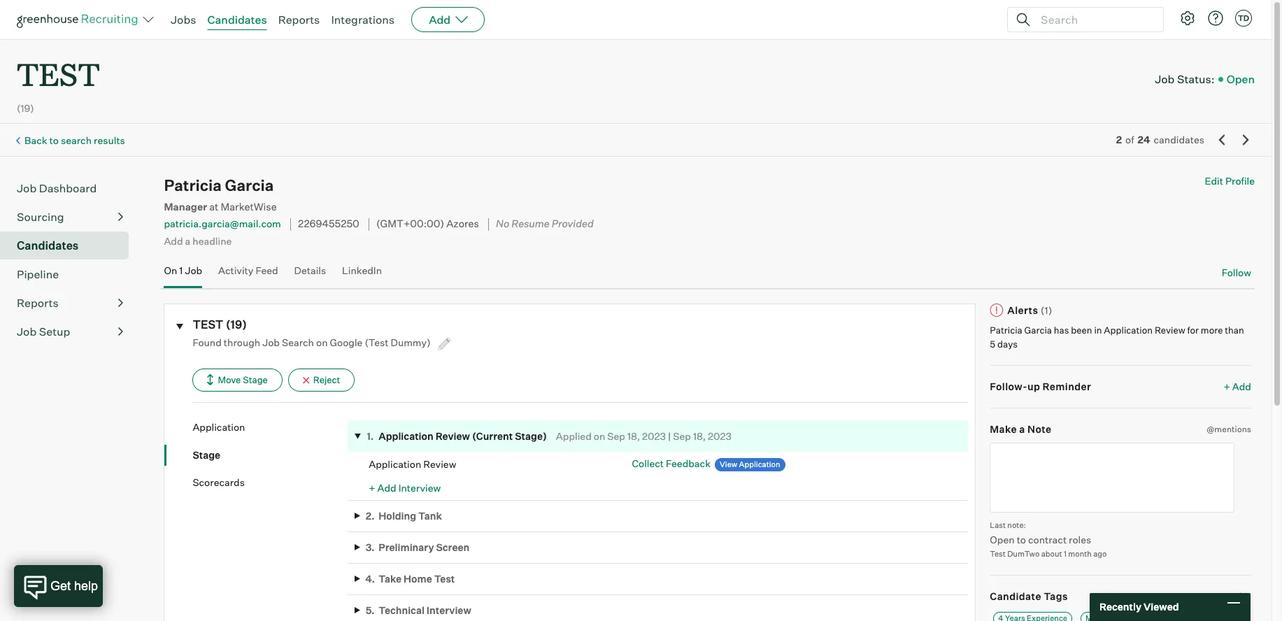 Task type: vqa. For each thing, say whether or not it's contained in the screenshot.
leftmost 2023
yes



Task type: describe. For each thing, give the bounding box(es) containing it.
+ add
[[1224, 381, 1252, 393]]

interview for + add interview
[[399, 482, 441, 494]]

(gmt+00:00) azores
[[376, 218, 479, 231]]

details
[[294, 265, 326, 276]]

add inside popup button
[[429, 13, 451, 27]]

(gmt+00:00)
[[376, 218, 444, 231]]

2 18, from the left
[[693, 430, 706, 442]]

edit profile
[[1205, 175, 1255, 187]]

@mentions link
[[1207, 422, 1252, 436]]

resume
[[512, 218, 550, 231]]

Search text field
[[1038, 9, 1151, 30]]

application down move
[[193, 421, 245, 433]]

2 2023 from the left
[[708, 430, 732, 442]]

application up the application review
[[379, 430, 434, 442]]

no
[[496, 218, 510, 231]]

job for job dashboard
[[17, 181, 37, 195]]

patricia for patricia garcia manager at marketwise
[[164, 176, 222, 195]]

job for job status:
[[1155, 72, 1175, 86]]

2. holding tank
[[366, 510, 442, 522]]

+ edit link
[[1218, 587, 1252, 606]]

job for job setup
[[17, 325, 37, 339]]

job dashboard link
[[17, 180, 123, 197]]

integrations
[[331, 13, 395, 27]]

preliminary
[[379, 541, 434, 553]]

sourcing link
[[17, 209, 123, 225]]

4. take home test
[[365, 573, 455, 585]]

found through job search on google (test dummy)
[[193, 337, 433, 349]]

follow link
[[1222, 266, 1252, 280]]

move
[[218, 374, 241, 386]]

1 horizontal spatial open
[[1227, 72, 1255, 86]]

reject button
[[288, 369, 355, 392]]

0 horizontal spatial reports
[[17, 296, 59, 310]]

patricia.garcia@mail.com link
[[164, 218, 281, 230]]

linkedin
[[342, 265, 382, 276]]

1 horizontal spatial reports link
[[278, 13, 320, 27]]

+ add interview
[[369, 482, 441, 494]]

scorecards link
[[193, 476, 348, 489]]

0 vertical spatial (19)
[[17, 102, 34, 114]]

activity feed link
[[218, 265, 278, 285]]

td button
[[1233, 7, 1255, 29]]

back to search results link
[[25, 134, 125, 146]]

2
[[1116, 134, 1122, 146]]

dummy)
[[391, 337, 431, 349]]

+ for + add interview
[[369, 482, 375, 494]]

3.
[[366, 541, 375, 553]]

+ for + add
[[1224, 381, 1231, 393]]

jobs
[[171, 13, 196, 27]]

2 vertical spatial review
[[424, 458, 456, 470]]

search
[[282, 337, 314, 349]]

activity feed
[[218, 265, 278, 276]]

through
[[224, 337, 260, 349]]

application link
[[193, 421, 348, 434]]

add button
[[412, 7, 485, 32]]

0 horizontal spatial to
[[49, 134, 59, 146]]

5. technical interview
[[366, 604, 471, 616]]

view application link
[[715, 458, 785, 472]]

@mentions
[[1207, 424, 1252, 434]]

td
[[1238, 13, 1250, 23]]

1 inside last note: open to contract roles test dumtwo               about 1 month               ago
[[1064, 549, 1067, 559]]

1 vertical spatial stage
[[193, 449, 221, 461]]

sourcing
[[17, 210, 64, 224]]

on
[[164, 265, 177, 276]]

application up + add interview link
[[369, 458, 421, 470]]

make a note
[[990, 423, 1052, 435]]

patricia.garcia@mail.com
[[164, 218, 281, 230]]

job status:
[[1155, 72, 1215, 86]]

+ add link
[[1224, 380, 1252, 394]]

been
[[1071, 325, 1093, 336]]

+ for + edit
[[1221, 591, 1228, 602]]

screen
[[436, 541, 470, 553]]

days
[[998, 338, 1018, 350]]

stage)
[[515, 430, 547, 442]]

ago
[[1094, 549, 1107, 559]]

2.
[[366, 510, 375, 522]]

collect
[[632, 458, 664, 470]]

at
[[209, 201, 219, 214]]

month
[[1069, 549, 1092, 559]]

viewed
[[1144, 601, 1179, 613]]

on 1 job link
[[164, 265, 202, 285]]

application inside patricia garcia has been in application review for more than 5 days
[[1104, 325, 1153, 336]]

about
[[1042, 549, 1063, 559]]

add a headline
[[164, 235, 232, 247]]

application right view
[[739, 460, 781, 470]]

follow-up reminder
[[990, 381, 1092, 393]]

garcia for patricia garcia manager at marketwise
[[225, 176, 274, 195]]

test for test (19)
[[193, 317, 223, 331]]

0 vertical spatial on
[[316, 337, 328, 349]]

a for make
[[1020, 423, 1026, 435]]

|
[[668, 430, 671, 442]]

recently viewed
[[1100, 601, 1179, 613]]

1.
[[367, 430, 374, 442]]

google
[[330, 337, 363, 349]]

home
[[404, 573, 432, 585]]

patricia garcia has been in application review for more than 5 days
[[990, 325, 1245, 350]]

job setup link
[[17, 323, 123, 340]]

interview for 5. technical interview
[[427, 604, 471, 616]]

results
[[94, 134, 125, 146]]

feed
[[256, 265, 278, 276]]

5.
[[366, 604, 375, 616]]

collect feedback link
[[632, 458, 711, 470]]



Task type: locate. For each thing, give the bounding box(es) containing it.
reject
[[313, 374, 340, 386]]

collect feedback
[[632, 458, 711, 470]]

candidates
[[207, 13, 267, 27], [17, 239, 79, 253]]

make
[[990, 423, 1017, 435]]

0 vertical spatial edit
[[1205, 175, 1224, 187]]

jobs link
[[171, 13, 196, 27]]

pipeline
[[17, 267, 59, 281]]

1 vertical spatial open
[[990, 534, 1015, 545]]

job left status:
[[1155, 72, 1175, 86]]

1 horizontal spatial (19)
[[226, 317, 247, 331]]

0 horizontal spatial a
[[185, 235, 191, 247]]

has
[[1054, 325, 1069, 336]]

1 horizontal spatial sep
[[673, 430, 691, 442]]

patricia up manager
[[164, 176, 222, 195]]

review left (current
[[436, 430, 470, 442]]

view
[[720, 460, 738, 470]]

profile
[[1226, 175, 1255, 187]]

job setup
[[17, 325, 70, 339]]

of
[[1126, 134, 1135, 146]]

2 sep from the left
[[673, 430, 691, 442]]

0 vertical spatial reports
[[278, 13, 320, 27]]

test right home
[[434, 573, 455, 585]]

18, up collect
[[628, 430, 640, 442]]

scorecards
[[193, 477, 245, 488]]

take
[[379, 573, 402, 585]]

test link
[[17, 39, 100, 97]]

to inside last note: open to contract roles test dumtwo               about 1 month               ago
[[1017, 534, 1026, 545]]

1 horizontal spatial candidates
[[207, 13, 267, 27]]

review left for
[[1155, 325, 1186, 336]]

reports link down pipeline 'link'
[[17, 295, 123, 311]]

18, up feedback
[[693, 430, 706, 442]]

test inside last note: open to contract roles test dumtwo               about 1 month               ago
[[990, 549, 1006, 559]]

reminder
[[1043, 381, 1092, 393]]

garcia down alerts (1)
[[1025, 325, 1052, 336]]

1 2023 from the left
[[642, 430, 666, 442]]

0 horizontal spatial open
[[990, 534, 1015, 545]]

0 horizontal spatial sep
[[608, 430, 625, 442]]

linkedin link
[[342, 265, 382, 285]]

0 horizontal spatial (19)
[[17, 102, 34, 114]]

applied
[[556, 430, 592, 442]]

tank
[[418, 510, 442, 522]]

1 vertical spatial to
[[1017, 534, 1026, 545]]

0 vertical spatial stage
[[243, 374, 268, 386]]

0 vertical spatial a
[[185, 235, 191, 247]]

(current
[[472, 430, 513, 442]]

+
[[1224, 381, 1231, 393], [369, 482, 375, 494], [1221, 591, 1228, 602]]

candidate tags
[[990, 591, 1068, 602]]

0 horizontal spatial candidates
[[17, 239, 79, 253]]

on 1 job
[[164, 265, 202, 276]]

setup
[[39, 325, 70, 339]]

to up dumtwo
[[1017, 534, 1026, 545]]

0 horizontal spatial candidates link
[[17, 237, 123, 254]]

1 vertical spatial edit
[[1230, 591, 1248, 602]]

0 vertical spatial garcia
[[225, 176, 274, 195]]

on
[[316, 337, 328, 349], [594, 430, 605, 442]]

candidates inside candidates link
[[17, 239, 79, 253]]

configure image
[[1180, 10, 1196, 27]]

0 vertical spatial patricia
[[164, 176, 222, 195]]

1 vertical spatial 1
[[1064, 549, 1067, 559]]

garcia
[[225, 176, 274, 195], [1025, 325, 1052, 336]]

0 vertical spatial review
[[1155, 325, 1186, 336]]

1 vertical spatial candidates
[[17, 239, 79, 253]]

candidates right jobs
[[207, 13, 267, 27]]

1 horizontal spatial edit
[[1230, 591, 1248, 602]]

roles
[[1069, 534, 1092, 545]]

candidates
[[1154, 134, 1205, 146]]

None text field
[[990, 443, 1235, 513]]

1 horizontal spatial on
[[594, 430, 605, 442]]

1 horizontal spatial candidates link
[[207, 13, 267, 27]]

0 vertical spatial test
[[990, 549, 1006, 559]]

1 horizontal spatial reports
[[278, 13, 320, 27]]

1 horizontal spatial patricia
[[990, 325, 1023, 336]]

to
[[49, 134, 59, 146], [1017, 534, 1026, 545]]

interview
[[399, 482, 441, 494], [427, 604, 471, 616]]

1. application review (current stage)
[[367, 430, 547, 442]]

last
[[990, 521, 1006, 530]]

candidates link
[[207, 13, 267, 27], [17, 237, 123, 254]]

0 vertical spatial candidates link
[[207, 13, 267, 27]]

+ up @mentions
[[1224, 381, 1231, 393]]

interview down the application review
[[399, 482, 441, 494]]

2269455250
[[298, 218, 359, 231]]

candidates link right jobs
[[207, 13, 267, 27]]

provided
[[552, 218, 594, 231]]

0 horizontal spatial reports link
[[17, 295, 123, 311]]

1
[[179, 265, 183, 276], [1064, 549, 1067, 559]]

1 sep from the left
[[608, 430, 625, 442]]

1 vertical spatial reports
[[17, 296, 59, 310]]

last note: open to contract roles test dumtwo               about 1 month               ago
[[990, 521, 1107, 559]]

search
[[61, 134, 92, 146]]

1 vertical spatial candidates link
[[17, 237, 123, 254]]

patricia inside patricia garcia manager at marketwise
[[164, 176, 222, 195]]

on right applied
[[594, 430, 605, 442]]

1 18, from the left
[[628, 430, 640, 442]]

contract
[[1029, 534, 1067, 545]]

to right back
[[49, 134, 59, 146]]

2 vertical spatial +
[[1221, 591, 1228, 602]]

test down greenhouse recruiting image on the top left
[[17, 53, 100, 94]]

4.
[[365, 573, 375, 585]]

application review
[[369, 458, 456, 470]]

1 vertical spatial review
[[436, 430, 470, 442]]

0 horizontal spatial 2023
[[642, 430, 666, 442]]

0 horizontal spatial test
[[434, 573, 455, 585]]

5
[[990, 338, 996, 350]]

1 vertical spatial on
[[594, 430, 605, 442]]

1 vertical spatial patricia
[[990, 325, 1023, 336]]

edit inside + edit link
[[1230, 591, 1248, 602]]

alerts (1)
[[1008, 304, 1053, 316]]

more
[[1201, 325, 1223, 336]]

no resume provided
[[496, 218, 594, 231]]

move stage button
[[193, 369, 283, 392]]

0 vertical spatial 1
[[179, 265, 183, 276]]

2023 up view
[[708, 430, 732, 442]]

garcia up "marketwise"
[[225, 176, 274, 195]]

back to search results
[[25, 134, 125, 146]]

in
[[1095, 325, 1102, 336]]

status:
[[1178, 72, 1215, 86]]

1 horizontal spatial garcia
[[1025, 325, 1052, 336]]

2023
[[642, 430, 666, 442], [708, 430, 732, 442]]

1 vertical spatial garcia
[[1025, 325, 1052, 336]]

follow-
[[990, 381, 1028, 393]]

dashboard
[[39, 181, 97, 195]]

back
[[25, 134, 47, 146]]

test left dumtwo
[[990, 549, 1006, 559]]

patricia up days
[[990, 325, 1023, 336]]

0 vertical spatial to
[[49, 134, 59, 146]]

headline
[[193, 235, 232, 247]]

garcia for patricia garcia has been in application review for more than 5 days
[[1025, 325, 1052, 336]]

0 vertical spatial interview
[[399, 482, 441, 494]]

1 right on
[[179, 265, 183, 276]]

a left note
[[1020, 423, 1026, 435]]

1 vertical spatial (19)
[[226, 317, 247, 331]]

+ edit
[[1221, 591, 1248, 602]]

pipeline link
[[17, 266, 123, 283]]

(test
[[365, 337, 389, 349]]

test up found
[[193, 317, 223, 331]]

0 vertical spatial candidates
[[207, 13, 267, 27]]

add inside 'link'
[[1233, 381, 1252, 393]]

0 horizontal spatial garcia
[[225, 176, 274, 195]]

open down last
[[990, 534, 1015, 545]]

td button
[[1236, 10, 1252, 27]]

0 vertical spatial open
[[1227, 72, 1255, 86]]

1 horizontal spatial 18,
[[693, 430, 706, 442]]

sep right | on the bottom right of page
[[673, 430, 691, 442]]

1 vertical spatial test
[[434, 573, 455, 585]]

edit profile link
[[1205, 175, 1255, 187]]

1 horizontal spatial to
[[1017, 534, 1026, 545]]

reports down "pipeline"
[[17, 296, 59, 310]]

+ inside 'link'
[[1224, 381, 1231, 393]]

job up sourcing
[[17, 181, 37, 195]]

holding
[[379, 510, 416, 522]]

1 horizontal spatial test
[[990, 549, 1006, 559]]

review inside patricia garcia has been in application review for more than 5 days
[[1155, 325, 1186, 336]]

1 vertical spatial test
[[193, 317, 223, 331]]

garcia inside patricia garcia manager at marketwise
[[225, 176, 274, 195]]

view application
[[720, 460, 781, 470]]

on right the search
[[316, 337, 328, 349]]

0 horizontal spatial on
[[316, 337, 328, 349]]

0 horizontal spatial test
[[17, 53, 100, 94]]

open right status:
[[1227, 72, 1255, 86]]

reports link left integrations link
[[278, 13, 320, 27]]

review down 1. application review (current stage)
[[424, 458, 456, 470]]

0 horizontal spatial 18,
[[628, 430, 640, 442]]

job left the search
[[263, 337, 280, 349]]

patricia garcia manager at marketwise
[[164, 176, 277, 214]]

details link
[[294, 265, 326, 285]]

interview down home
[[427, 604, 471, 616]]

1 horizontal spatial 1
[[1064, 549, 1067, 559]]

1 horizontal spatial test
[[193, 317, 223, 331]]

a
[[185, 235, 191, 247], [1020, 423, 1026, 435]]

patricia inside patricia garcia has been in application review for more than 5 days
[[990, 325, 1023, 336]]

0 horizontal spatial stage
[[193, 449, 221, 461]]

+ right viewed
[[1221, 591, 1228, 602]]

note:
[[1008, 521, 1026, 530]]

marketwise
[[221, 201, 277, 214]]

sep right applied
[[608, 430, 625, 442]]

(19) up through
[[226, 317, 247, 331]]

0 horizontal spatial 1
[[179, 265, 183, 276]]

1 vertical spatial interview
[[427, 604, 471, 616]]

stage up the scorecards
[[193, 449, 221, 461]]

patricia for patricia garcia has been in application review for more than 5 days
[[990, 325, 1023, 336]]

open inside last note: open to contract roles test dumtwo               about 1 month               ago
[[990, 534, 1015, 545]]

2023 left | on the bottom right of page
[[642, 430, 666, 442]]

reports left integrations link
[[278, 13, 320, 27]]

job dashboard
[[17, 181, 97, 195]]

0 horizontal spatial patricia
[[164, 176, 222, 195]]

0 horizontal spatial edit
[[1205, 175, 1224, 187]]

18,
[[628, 430, 640, 442], [693, 430, 706, 442]]

candidates down sourcing
[[17, 239, 79, 253]]

24
[[1138, 134, 1151, 146]]

application right "in"
[[1104, 325, 1153, 336]]

job
[[1155, 72, 1175, 86], [17, 181, 37, 195], [185, 265, 202, 276], [17, 325, 37, 339], [263, 337, 280, 349]]

0 vertical spatial test
[[17, 53, 100, 94]]

1 vertical spatial a
[[1020, 423, 1026, 435]]

1 vertical spatial +
[[369, 482, 375, 494]]

stage inside button
[[243, 374, 268, 386]]

recently
[[1100, 601, 1142, 613]]

1 right about
[[1064, 549, 1067, 559]]

found
[[193, 337, 222, 349]]

+ up 2.
[[369, 482, 375, 494]]

garcia inside patricia garcia has been in application review for more than 5 days
[[1025, 325, 1052, 336]]

1 horizontal spatial 2023
[[708, 430, 732, 442]]

follow
[[1222, 267, 1252, 279]]

patricia
[[164, 176, 222, 195], [990, 325, 1023, 336]]

0 vertical spatial +
[[1224, 381, 1231, 393]]

greenhouse recruiting image
[[17, 11, 143, 28]]

feedback
[[666, 458, 711, 470]]

1 horizontal spatial a
[[1020, 423, 1026, 435]]

1 vertical spatial reports link
[[17, 295, 123, 311]]

job left setup
[[17, 325, 37, 339]]

note
[[1028, 423, 1052, 435]]

candidates link down sourcing link
[[17, 237, 123, 254]]

job right on
[[185, 265, 202, 276]]

stage right move
[[243, 374, 268, 386]]

1 horizontal spatial stage
[[243, 374, 268, 386]]

(19) up back
[[17, 102, 34, 114]]

a for add
[[185, 235, 191, 247]]

test for test
[[17, 53, 100, 94]]

a left "headline"
[[185, 235, 191, 247]]

0 vertical spatial reports link
[[278, 13, 320, 27]]



